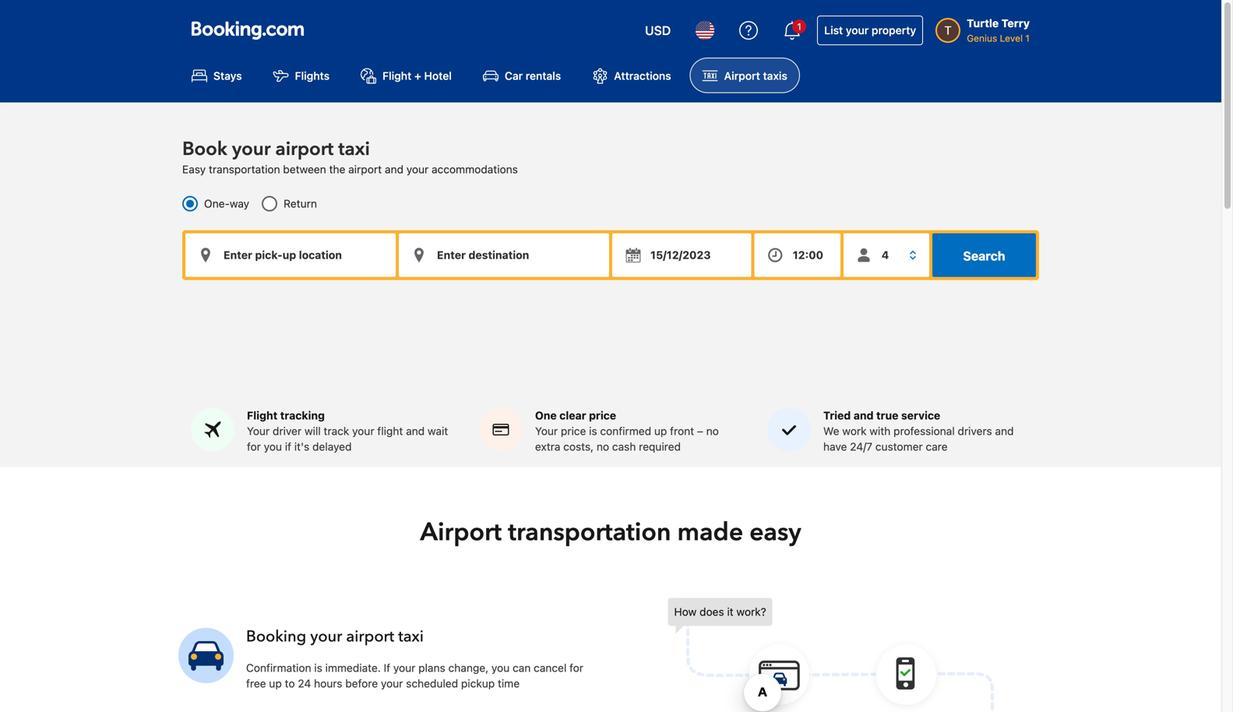 Task type: vqa. For each thing, say whether or not it's contained in the screenshot.


Task type: describe. For each thing, give the bounding box(es) containing it.
up inside one clear price your price is confirmed up front – no extra costs, no cash required
[[655, 425, 667, 438]]

list your property link
[[818, 16, 924, 45]]

and right the drivers on the bottom right of the page
[[996, 425, 1014, 438]]

can
[[513, 662, 531, 675]]

one-way
[[204, 197, 249, 210]]

1 vertical spatial price
[[561, 425, 586, 438]]

your left accommodations
[[407, 163, 429, 176]]

flight tracking your driver will track your flight and wait for you if it's delayed
[[247, 409, 448, 453]]

one
[[535, 409, 557, 422]]

before
[[346, 677, 378, 690]]

between
[[283, 163, 326, 176]]

12:00
[[793, 248, 824, 261]]

to
[[285, 677, 295, 690]]

way
[[230, 197, 249, 210]]

car
[[505, 69, 523, 82]]

it's
[[294, 440, 310, 453]]

pickup
[[461, 677, 495, 690]]

flight + hotel
[[383, 69, 452, 82]]

made
[[678, 516, 744, 550]]

work
[[843, 425, 867, 438]]

taxis
[[763, 69, 788, 82]]

will
[[305, 425, 321, 438]]

how does it work?
[[675, 606, 767, 619]]

booking your airport taxi
[[246, 626, 424, 648]]

tried
[[824, 409, 851, 422]]

attractions
[[614, 69, 672, 82]]

your right book
[[232, 136, 271, 162]]

your up immediate.
[[310, 626, 342, 648]]

track
[[324, 425, 349, 438]]

flights
[[295, 69, 330, 82]]

airport for book
[[276, 136, 334, 162]]

confirmation is immediate. if your plans change, you can cancel for free up to 24 hours before your scheduled pickup time
[[246, 662, 584, 690]]

confirmation
[[246, 662, 311, 675]]

–
[[697, 425, 704, 438]]

cancel
[[534, 662, 567, 675]]

is inside confirmation is immediate. if your plans change, you can cancel for free up to 24 hours before your scheduled pickup time
[[314, 662, 323, 675]]

airport for booking
[[346, 626, 394, 648]]

booking
[[246, 626, 307, 648]]

level
[[1000, 33, 1023, 44]]

stays link
[[179, 58, 255, 93]]

change,
[[449, 662, 489, 675]]

front
[[670, 425, 695, 438]]

the
[[329, 163, 346, 176]]

hours
[[314, 677, 343, 690]]

your inside one clear price your price is confirmed up front – no extra costs, no cash required
[[535, 425, 558, 438]]

tried and true service we work with professional drivers and have 24/7 customer care
[[824, 409, 1014, 453]]

plans
[[419, 662, 446, 675]]

confirmed
[[601, 425, 652, 438]]

search
[[964, 248, 1006, 263]]

have
[[824, 440, 848, 453]]

service
[[902, 409, 941, 422]]

car rentals
[[505, 69, 561, 82]]

taxi for booking
[[398, 626, 424, 648]]

your right the if
[[394, 662, 416, 675]]

required
[[639, 440, 681, 453]]

drivers
[[958, 425, 993, 438]]

flight + hotel link
[[348, 58, 464, 93]]

costs,
[[564, 440, 594, 453]]

does
[[700, 606, 725, 619]]

booking.com online hotel reservations image
[[192, 21, 304, 40]]

care
[[926, 440, 948, 453]]

flight for flight tracking your driver will track your flight and wait for you if it's delayed
[[247, 409, 278, 422]]

your inside flight tracking your driver will track your flight and wait for you if it's delayed
[[247, 425, 270, 438]]

search button
[[933, 233, 1037, 277]]

24
[[298, 677, 311, 690]]

work?
[[737, 606, 767, 619]]

scheduled
[[406, 677, 458, 690]]

clear
[[560, 409, 587, 422]]

for for flight tracking your driver will track your flight and wait for you if it's delayed
[[247, 440, 261, 453]]

hotel
[[424, 69, 452, 82]]

usd button
[[636, 12, 681, 49]]

12:00 button
[[755, 233, 841, 277]]

terry
[[1002, 17, 1030, 30]]

car rentals link
[[471, 58, 574, 93]]

accommodations
[[432, 163, 518, 176]]

taxi for book
[[339, 136, 370, 162]]

customer
[[876, 440, 923, 453]]

free
[[246, 677, 266, 690]]

if
[[384, 662, 391, 675]]

cash
[[613, 440, 636, 453]]

flight for flight + hotel
[[383, 69, 412, 82]]

professional
[[894, 425, 955, 438]]



Task type: locate. For each thing, give the bounding box(es) containing it.
0 vertical spatial price
[[589, 409, 617, 422]]

usd
[[645, 23, 671, 38]]

up up required
[[655, 425, 667, 438]]

1 horizontal spatial up
[[655, 425, 667, 438]]

1 vertical spatial you
[[492, 662, 510, 675]]

up inside confirmation is immediate. if your plans change, you can cancel for free up to 24 hours before your scheduled pickup time
[[269, 677, 282, 690]]

turtle terry genius level 1
[[967, 17, 1030, 44]]

is up hours
[[314, 662, 323, 675]]

0 horizontal spatial airport
[[420, 516, 502, 550]]

flight
[[378, 425, 403, 438]]

0 horizontal spatial up
[[269, 677, 282, 690]]

0 vertical spatial no
[[707, 425, 719, 438]]

your right track
[[352, 425, 375, 438]]

15/12/2023 button
[[613, 233, 752, 277]]

you
[[264, 440, 282, 453], [492, 662, 510, 675]]

true
[[877, 409, 899, 422]]

1 inside the turtle terry genius level 1
[[1026, 33, 1030, 44]]

transportation
[[209, 163, 280, 176], [508, 516, 671, 550]]

airport transportation made easy
[[420, 516, 802, 550]]

delayed
[[313, 440, 352, 453]]

1 horizontal spatial is
[[589, 425, 598, 438]]

is
[[589, 425, 598, 438], [314, 662, 323, 675]]

airport right the
[[349, 163, 382, 176]]

24/7
[[850, 440, 873, 453]]

0 vertical spatial for
[[247, 440, 261, 453]]

1 vertical spatial is
[[314, 662, 323, 675]]

your left driver
[[247, 425, 270, 438]]

price up confirmed
[[589, 409, 617, 422]]

and up work
[[854, 409, 874, 422]]

1 vertical spatial flight
[[247, 409, 278, 422]]

if
[[285, 440, 292, 453]]

easy
[[750, 516, 802, 550]]

immediate.
[[325, 662, 381, 675]]

1 horizontal spatial booking airport taxi image
[[668, 598, 996, 712]]

0 horizontal spatial no
[[597, 440, 610, 453]]

up
[[655, 425, 667, 438], [269, 677, 282, 690]]

1 vertical spatial no
[[597, 440, 610, 453]]

1 vertical spatial taxi
[[398, 626, 424, 648]]

1 horizontal spatial you
[[492, 662, 510, 675]]

and left wait
[[406, 425, 425, 438]]

airport for airport transportation made easy
[[420, 516, 502, 550]]

airport up between
[[276, 136, 334, 162]]

your down the one
[[535, 425, 558, 438]]

0 vertical spatial flight
[[383, 69, 412, 82]]

0 horizontal spatial flight
[[247, 409, 278, 422]]

driver
[[273, 425, 302, 438]]

stays
[[214, 69, 242, 82]]

transportation inside "book your airport taxi easy transportation between the airport and your accommodations"
[[209, 163, 280, 176]]

0 horizontal spatial booking airport taxi image
[[178, 628, 234, 684]]

turtle
[[967, 17, 999, 30]]

airport for airport taxis
[[725, 69, 761, 82]]

0 horizontal spatial price
[[561, 425, 586, 438]]

return
[[284, 197, 317, 210]]

taxi up the
[[339, 136, 370, 162]]

for right cancel
[[570, 662, 584, 675]]

up left to
[[269, 677, 282, 690]]

you left the if
[[264, 440, 282, 453]]

flights link
[[261, 58, 342, 93]]

1 your from the left
[[247, 425, 270, 438]]

book
[[182, 136, 227, 162]]

no
[[707, 425, 719, 438], [597, 440, 610, 453]]

list your property
[[825, 24, 917, 37]]

airport
[[276, 136, 334, 162], [349, 163, 382, 176], [346, 626, 394, 648]]

0 vertical spatial up
[[655, 425, 667, 438]]

Enter destination text field
[[399, 233, 610, 277]]

0 horizontal spatial taxi
[[339, 136, 370, 162]]

0 horizontal spatial for
[[247, 440, 261, 453]]

1 horizontal spatial 1
[[1026, 33, 1030, 44]]

it
[[728, 606, 734, 619]]

your
[[846, 24, 869, 37], [232, 136, 271, 162], [407, 163, 429, 176], [352, 425, 375, 438], [310, 626, 342, 648], [394, 662, 416, 675], [381, 677, 403, 690]]

1 horizontal spatial no
[[707, 425, 719, 438]]

for inside flight tracking your driver will track your flight and wait for you if it's delayed
[[247, 440, 261, 453]]

flight up driver
[[247, 409, 278, 422]]

1 vertical spatial 1
[[1026, 33, 1030, 44]]

1
[[798, 21, 802, 32], [1026, 33, 1030, 44]]

no left the cash at the bottom of the page
[[597, 440, 610, 453]]

0 horizontal spatial 1
[[798, 21, 802, 32]]

1 vertical spatial up
[[269, 677, 282, 690]]

1 horizontal spatial your
[[535, 425, 558, 438]]

flight left '+'
[[383, 69, 412, 82]]

we
[[824, 425, 840, 438]]

tracking
[[280, 409, 325, 422]]

one-
[[204, 197, 230, 210]]

book your airport taxi easy transportation between the airport and your accommodations
[[182, 136, 518, 176]]

1 left list
[[798, 21, 802, 32]]

for for confirmation is immediate. if your plans change, you can cancel for free up to 24 hours before your scheduled pickup time
[[570, 662, 584, 675]]

0 horizontal spatial is
[[314, 662, 323, 675]]

1 horizontal spatial taxi
[[398, 626, 424, 648]]

1 vertical spatial airport
[[420, 516, 502, 550]]

1 right level
[[1026, 33, 1030, 44]]

taxi inside "book your airport taxi easy transportation between the airport and your accommodations"
[[339, 136, 370, 162]]

Enter pick-up location text field
[[186, 233, 396, 277]]

and right the
[[385, 163, 404, 176]]

time
[[498, 677, 520, 690]]

your down the if
[[381, 677, 403, 690]]

is inside one clear price your price is confirmed up front – no extra costs, no cash required
[[589, 425, 598, 438]]

0 vertical spatial airport
[[276, 136, 334, 162]]

airport up the if
[[346, 626, 394, 648]]

price down clear
[[561, 425, 586, 438]]

genius
[[967, 33, 998, 44]]

1 horizontal spatial airport
[[725, 69, 761, 82]]

you up time
[[492, 662, 510, 675]]

flight inside flight tracking your driver will track your flight and wait for you if it's delayed
[[247, 409, 278, 422]]

and inside "book your airport taxi easy transportation between the airport and your accommodations"
[[385, 163, 404, 176]]

you inside flight tracking your driver will track your flight and wait for you if it's delayed
[[264, 440, 282, 453]]

and inside flight tracking your driver will track your flight and wait for you if it's delayed
[[406, 425, 425, 438]]

0 horizontal spatial you
[[264, 440, 282, 453]]

property
[[872, 24, 917, 37]]

how
[[675, 606, 697, 619]]

your right list
[[846, 24, 869, 37]]

no right –
[[707, 425, 719, 438]]

attractions link
[[580, 58, 684, 93]]

1 horizontal spatial flight
[[383, 69, 412, 82]]

taxi up plans
[[398, 626, 424, 648]]

with
[[870, 425, 891, 438]]

1 horizontal spatial transportation
[[508, 516, 671, 550]]

wait
[[428, 425, 448, 438]]

for inside confirmation is immediate. if your plans change, you can cancel for free up to 24 hours before your scheduled pickup time
[[570, 662, 584, 675]]

for left the if
[[247, 440, 261, 453]]

rentals
[[526, 69, 561, 82]]

0 vertical spatial is
[[589, 425, 598, 438]]

0 vertical spatial airport
[[725, 69, 761, 82]]

extra
[[535, 440, 561, 453]]

1 button
[[774, 12, 812, 49]]

airport taxis link
[[690, 58, 800, 93]]

easy
[[182, 163, 206, 176]]

airport
[[725, 69, 761, 82], [420, 516, 502, 550]]

15/12/2023
[[651, 248, 711, 261]]

1 horizontal spatial price
[[589, 409, 617, 422]]

you inside confirmation is immediate. if your plans change, you can cancel for free up to 24 hours before your scheduled pickup time
[[492, 662, 510, 675]]

2 your from the left
[[535, 425, 558, 438]]

price
[[589, 409, 617, 422], [561, 425, 586, 438]]

0 vertical spatial you
[[264, 440, 282, 453]]

1 horizontal spatial for
[[570, 662, 584, 675]]

0 vertical spatial transportation
[[209, 163, 280, 176]]

1 vertical spatial transportation
[[508, 516, 671, 550]]

list
[[825, 24, 843, 37]]

1 vertical spatial for
[[570, 662, 584, 675]]

0 horizontal spatial transportation
[[209, 163, 280, 176]]

is up costs,
[[589, 425, 598, 438]]

0 vertical spatial 1
[[798, 21, 802, 32]]

airport taxis
[[725, 69, 788, 82]]

booking airport taxi image
[[668, 598, 996, 712], [178, 628, 234, 684]]

0 vertical spatial taxi
[[339, 136, 370, 162]]

and
[[385, 163, 404, 176], [854, 409, 874, 422], [406, 425, 425, 438], [996, 425, 1014, 438]]

0 horizontal spatial your
[[247, 425, 270, 438]]

2 vertical spatial airport
[[346, 626, 394, 648]]

your inside flight tracking your driver will track your flight and wait for you if it's delayed
[[352, 425, 375, 438]]

1 inside button
[[798, 21, 802, 32]]

+
[[415, 69, 422, 82]]

1 vertical spatial airport
[[349, 163, 382, 176]]

one clear price your price is confirmed up front – no extra costs, no cash required
[[535, 409, 719, 453]]



